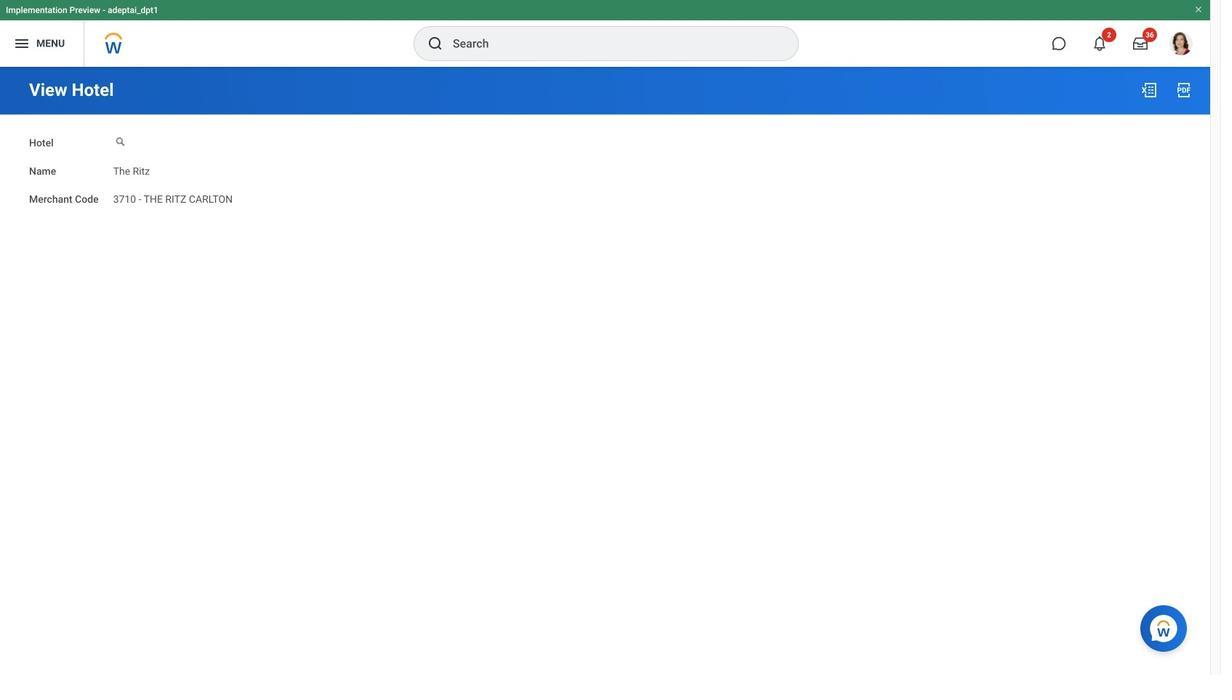 Task type: vqa. For each thing, say whether or not it's contained in the screenshot.
33 'button'
no



Task type: describe. For each thing, give the bounding box(es) containing it.
justify image
[[13, 35, 31, 52]]

view printable version (pdf) image
[[1176, 81, 1193, 99]]

Search Workday  search field
[[453, 28, 769, 60]]

close environment banner image
[[1195, 5, 1203, 14]]

inbox large image
[[1134, 36, 1148, 51]]



Task type: locate. For each thing, give the bounding box(es) containing it.
export to excel image
[[1141, 81, 1158, 99]]

banner
[[0, 0, 1211, 67]]

profile logan mcneil image
[[1170, 32, 1193, 58]]

notifications large image
[[1093, 36, 1107, 51]]

main content
[[0, 67, 1211, 220]]

search image
[[427, 35, 444, 52]]

3710 - the ritz carlton element
[[113, 191, 233, 205]]



